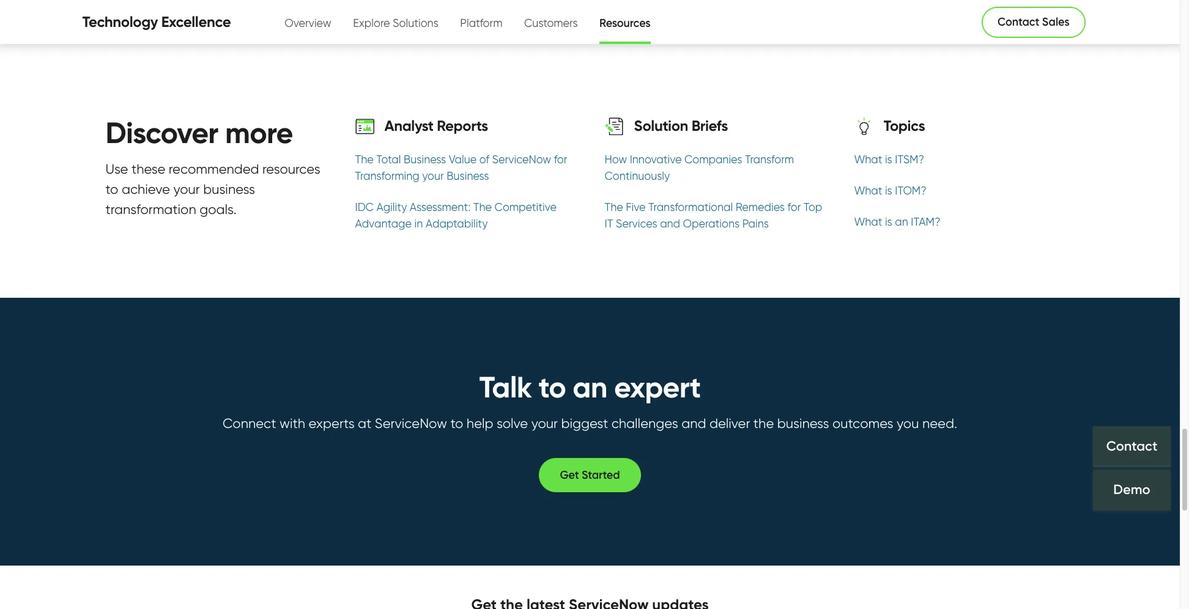 Task type: vqa. For each thing, say whether or not it's contained in the screenshot.
the left the Now
no



Task type: describe. For each thing, give the bounding box(es) containing it.
solution briefs
[[634, 117, 728, 135]]

reports
[[437, 117, 488, 135]]

top
[[804, 201, 822, 213]]

what is an itam?
[[854, 215, 940, 228]]

transformational
[[648, 201, 733, 213]]

the five transformational remedies for top it services and operations pains
[[605, 201, 822, 230]]

itsm?
[[895, 153, 924, 166]]

resources
[[262, 161, 320, 177]]

your for the
[[422, 169, 444, 182]]

how
[[605, 153, 627, 166]]

adaptability
[[426, 217, 488, 230]]

itom?
[[895, 184, 927, 197]]

more
[[225, 114, 293, 151]]

help
[[467, 415, 493, 431]]

transformation
[[106, 201, 196, 217]]

value
[[449, 153, 477, 166]]

biggest
[[561, 415, 608, 431]]

you
[[897, 415, 919, 431]]

companies
[[684, 153, 742, 166]]

what for what is an itam?
[[854, 215, 882, 228]]

continuously
[[605, 169, 670, 182]]

assessment:
[[410, 201, 471, 213]]

idc agility assessment: the competitive advantage in adaptability link
[[355, 199, 575, 232]]

your inside use these recommended resources to achieve your business transformation goals.
[[173, 181, 200, 197]]

and inside the five transformational remedies for top it services and operations pains
[[660, 217, 680, 230]]

competitive
[[495, 201, 557, 213]]

the
[[753, 415, 774, 431]]

total
[[376, 153, 401, 166]]

in
[[414, 217, 423, 230]]

innovative
[[630, 153, 682, 166]]

recommended
[[169, 161, 259, 177]]

need.
[[922, 415, 957, 431]]

what is itom? link
[[854, 182, 1074, 199]]

what is itom?
[[854, 184, 927, 197]]

connect
[[223, 415, 276, 431]]

contact sales link
[[982, 6, 1085, 38]]

solutions
[[393, 16, 438, 29]]

2 vertical spatial to
[[450, 415, 463, 431]]

talk
[[479, 369, 532, 406]]

get started
[[560, 468, 620, 482]]

discover more
[[106, 114, 293, 151]]

the total business value of servicenow for transforming your business
[[355, 153, 567, 182]]

an for to
[[573, 369, 607, 406]]

challenges
[[611, 415, 678, 431]]

advantage
[[355, 217, 412, 230]]

1 vertical spatial and
[[681, 415, 706, 431]]

business inside use these recommended resources to achieve your business transformation goals.
[[203, 181, 255, 197]]

solution
[[634, 117, 688, 135]]

excellence
[[161, 13, 231, 30]]

outcomes
[[832, 415, 893, 431]]

to inside use these recommended resources to achieve your business transformation goals.
[[106, 181, 118, 197]]

for inside the five transformational remedies for top it services and operations pains
[[787, 201, 801, 213]]

technology
[[82, 13, 158, 30]]

0 horizontal spatial servicenow
[[375, 415, 447, 431]]

of
[[479, 153, 489, 166]]

remedies
[[736, 201, 785, 213]]

what for what is itom?
[[854, 184, 882, 197]]

started
[[582, 468, 620, 482]]

resources
[[599, 16, 651, 30]]

platform link
[[460, 2, 502, 41]]

what for what is itsm?
[[854, 153, 882, 166]]

what is itsm?
[[854, 153, 924, 166]]

servicenow inside the total business value of servicenow for transforming your business
[[492, 153, 551, 166]]

the for the total business value of servicenow for transforming your business
[[355, 153, 374, 166]]

pains
[[742, 217, 769, 230]]

use
[[106, 161, 128, 177]]



Task type: locate. For each thing, give the bounding box(es) containing it.
0 horizontal spatial and
[[660, 217, 680, 230]]

connect with experts at servicenow to help solve your biggest challenges and deliver the business outcomes you need.
[[223, 415, 957, 431]]

0 horizontal spatial the
[[355, 153, 374, 166]]

1 vertical spatial is
[[885, 184, 892, 197]]

1 what from the top
[[854, 153, 882, 166]]

use these recommended resources to achieve your business transformation goals.
[[106, 161, 320, 217]]

1 vertical spatial to
[[539, 369, 566, 406]]

demo link
[[1093, 470, 1171, 510]]

servicenow
[[492, 153, 551, 166], [375, 415, 447, 431]]

contact link
[[1093, 426, 1171, 467]]

0 vertical spatial an
[[895, 215, 908, 228]]

your up assessment:
[[422, 169, 444, 182]]

for left top
[[787, 201, 801, 213]]

talk to an expert
[[479, 369, 701, 406]]

to down "use"
[[106, 181, 118, 197]]

an
[[895, 215, 908, 228], [573, 369, 607, 406]]

contact for contact
[[1106, 438, 1157, 454]]

idc
[[355, 201, 374, 213]]

the left total
[[355, 153, 374, 166]]

your right solve
[[531, 415, 558, 431]]

is for itom?
[[885, 184, 892, 197]]

the inside the five transformational remedies for top it services and operations pains
[[605, 201, 623, 213]]

resources link
[[599, 3, 651, 42]]

how innovative companies transform continuously
[[605, 153, 794, 182]]

1 horizontal spatial servicenow
[[492, 153, 551, 166]]

get
[[560, 468, 579, 482]]

the inside the total business value of servicenow for transforming your business
[[355, 153, 374, 166]]

discover
[[106, 114, 218, 151]]

the for the five transformational remedies for top it services and operations pains
[[605, 201, 623, 213]]

2 horizontal spatial to
[[539, 369, 566, 406]]

how innovative companies transform continuously link
[[605, 151, 825, 184]]

sales
[[1042, 15, 1069, 29]]

1 vertical spatial an
[[573, 369, 607, 406]]

an up connect with experts at servicenow to help solve your biggest challenges and deliver the business outcomes you need.
[[573, 369, 607, 406]]

and down transformational
[[660, 217, 680, 230]]

2 vertical spatial what
[[854, 215, 882, 228]]

the five transformational remedies for top it services and operations pains link
[[605, 199, 825, 232]]

0 vertical spatial contact
[[998, 15, 1039, 29]]

explore solutions
[[353, 16, 438, 29]]

1 is from the top
[[885, 153, 892, 166]]

1 horizontal spatial to
[[450, 415, 463, 431]]

contact left sales at the right top
[[998, 15, 1039, 29]]

it
[[605, 217, 613, 230]]

is for an
[[885, 215, 892, 228]]

1 horizontal spatial for
[[787, 201, 801, 213]]

for inside the total business value of servicenow for transforming your business
[[554, 153, 567, 166]]

your inside the total business value of servicenow for transforming your business
[[422, 169, 444, 182]]

contact up demo
[[1106, 438, 1157, 454]]

solve
[[497, 415, 528, 431]]

explore solutions link
[[353, 2, 438, 41]]

2 vertical spatial is
[[885, 215, 892, 228]]

contact sales
[[998, 15, 1069, 29]]

1 vertical spatial contact
[[1106, 438, 1157, 454]]

1 horizontal spatial business
[[447, 169, 489, 182]]

business right the
[[777, 415, 829, 431]]

services
[[616, 217, 657, 230]]

analyst
[[384, 117, 433, 135]]

and
[[660, 217, 680, 230], [681, 415, 706, 431]]

overview link
[[285, 2, 331, 41]]

what
[[854, 153, 882, 166], [854, 184, 882, 197], [854, 215, 882, 228]]

3 is from the top
[[885, 215, 892, 228]]

what down what is itom? at top right
[[854, 215, 882, 228]]

0 horizontal spatial an
[[573, 369, 607, 406]]

business down analyst reports
[[404, 153, 446, 166]]

1 horizontal spatial contact
[[1106, 438, 1157, 454]]

0 vertical spatial business
[[404, 153, 446, 166]]

achieve
[[122, 181, 170, 197]]

an left the itam?
[[895, 215, 908, 228]]

is left itom?
[[885, 184, 892, 197]]

0 vertical spatial what
[[854, 153, 882, 166]]

the total business value of servicenow for transforming your business link
[[355, 151, 575, 184]]

demo
[[1113, 482, 1150, 498]]

is
[[885, 153, 892, 166], [885, 184, 892, 197], [885, 215, 892, 228]]

for
[[554, 153, 567, 166], [787, 201, 801, 213]]

what down what is itsm?
[[854, 184, 882, 197]]

deliver
[[709, 415, 750, 431]]

0 horizontal spatial for
[[554, 153, 567, 166]]

briefs
[[692, 117, 728, 135]]

is left itsm?
[[885, 153, 892, 166]]

0 horizontal spatial to
[[106, 181, 118, 197]]

the
[[355, 153, 374, 166], [473, 201, 492, 213], [605, 201, 623, 213]]

0 horizontal spatial contact
[[998, 15, 1039, 29]]

get started link
[[539, 458, 641, 492]]

to left help
[[450, 415, 463, 431]]

at
[[358, 415, 371, 431]]

business up goals.
[[203, 181, 255, 197]]

0 vertical spatial is
[[885, 153, 892, 166]]

agility
[[376, 201, 407, 213]]

servicenow right at
[[375, 415, 447, 431]]

0 horizontal spatial business
[[404, 153, 446, 166]]

your
[[422, 169, 444, 182], [173, 181, 200, 197], [531, 415, 558, 431]]

experts
[[309, 415, 355, 431]]

0 vertical spatial to
[[106, 181, 118, 197]]

what is an itam? link
[[854, 213, 1074, 230]]

2 what from the top
[[854, 184, 882, 197]]

0 vertical spatial business
[[203, 181, 255, 197]]

the up 'it' on the right of the page
[[605, 201, 623, 213]]

2 horizontal spatial the
[[605, 201, 623, 213]]

1 horizontal spatial an
[[895, 215, 908, 228]]

contact for contact sales
[[998, 15, 1039, 29]]

goals.
[[200, 201, 237, 217]]

the inside idc agility assessment: the competitive advantage in adaptability
[[473, 201, 492, 213]]

idc agility assessment: the competitive advantage in adaptability
[[355, 201, 557, 230]]

these
[[131, 161, 165, 177]]

business
[[404, 153, 446, 166], [447, 169, 489, 182]]

to right talk
[[539, 369, 566, 406]]

five
[[626, 201, 646, 213]]

1 vertical spatial business
[[447, 169, 489, 182]]

1 horizontal spatial and
[[681, 415, 706, 431]]

2 horizontal spatial your
[[531, 415, 558, 431]]

1 vertical spatial for
[[787, 201, 801, 213]]

expert
[[614, 369, 701, 406]]

1 vertical spatial servicenow
[[375, 415, 447, 431]]

and left deliver at the right bottom
[[681, 415, 706, 431]]

overview
[[285, 16, 331, 29]]

explore
[[353, 16, 390, 29]]

0 horizontal spatial your
[[173, 181, 200, 197]]

2 is from the top
[[885, 184, 892, 197]]

1 vertical spatial what
[[854, 184, 882, 197]]

servicenow right of
[[492, 153, 551, 166]]

customers link
[[524, 2, 578, 41]]

1 vertical spatial business
[[777, 415, 829, 431]]

analyst reports
[[384, 117, 488, 135]]

with
[[279, 415, 305, 431]]

1 horizontal spatial business
[[777, 415, 829, 431]]

operations
[[683, 217, 740, 230]]

0 vertical spatial servicenow
[[492, 153, 551, 166]]

1 horizontal spatial your
[[422, 169, 444, 182]]

transforming
[[355, 169, 419, 182]]

3 what from the top
[[854, 215, 882, 228]]

is down what is itom? at top right
[[885, 215, 892, 228]]

0 vertical spatial for
[[554, 153, 567, 166]]

business down value
[[447, 169, 489, 182]]

what up what is itom? at top right
[[854, 153, 882, 166]]

is for itsm?
[[885, 153, 892, 166]]

an for is
[[895, 215, 908, 228]]

customers
[[524, 16, 578, 29]]

your down recommended
[[173, 181, 200, 197]]

the up adaptability
[[473, 201, 492, 213]]

0 horizontal spatial business
[[203, 181, 255, 197]]

contact
[[998, 15, 1039, 29], [1106, 438, 1157, 454]]

go to servicenow account image
[[1076, 17, 1091, 32]]

for left how
[[554, 153, 567, 166]]

1 horizontal spatial the
[[473, 201, 492, 213]]

what is itsm? link
[[854, 151, 1074, 168]]

your for connect
[[531, 415, 558, 431]]

platform
[[460, 16, 502, 29]]

technology excellence
[[82, 13, 231, 30]]

topics
[[884, 117, 925, 135]]

itam?
[[911, 215, 940, 228]]

0 vertical spatial and
[[660, 217, 680, 230]]

transform
[[745, 153, 794, 166]]



